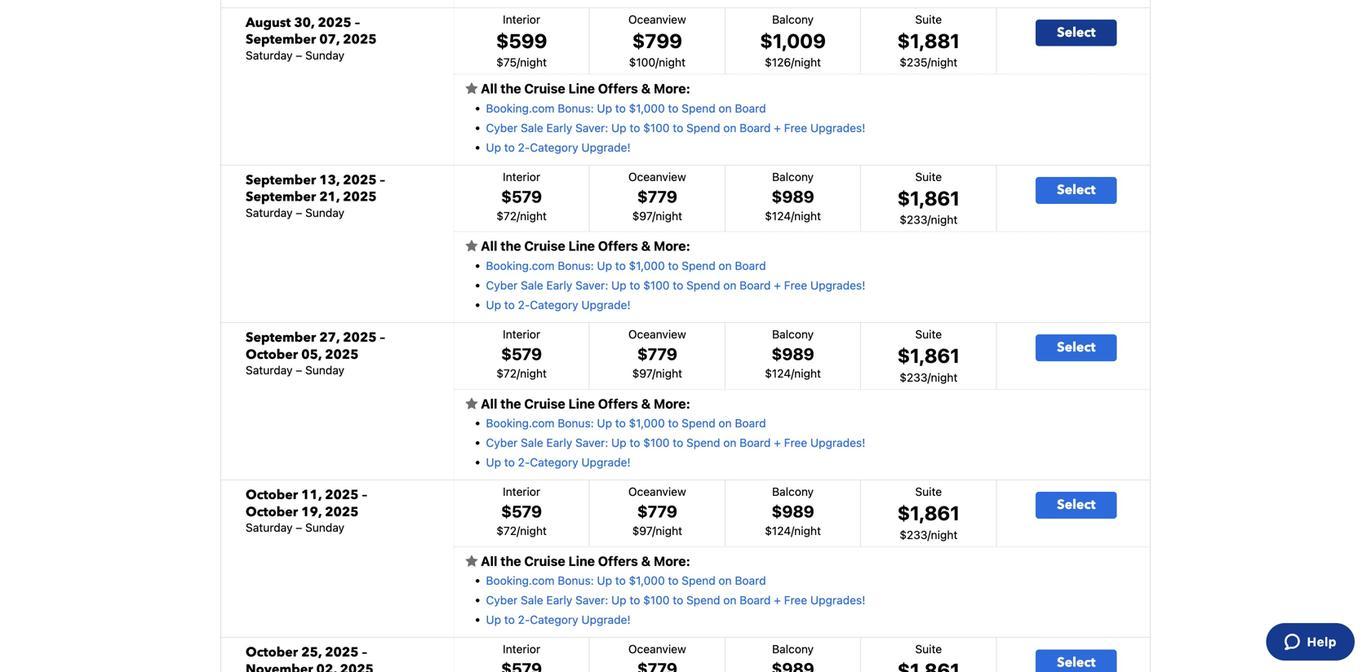 Task type: locate. For each thing, give the bounding box(es) containing it.
sunday for 19,
[[305, 521, 344, 535]]

3 sale from the top
[[521, 436, 543, 450]]

1 offers from the top
[[598, 81, 638, 96]]

sunday down 30,
[[305, 48, 344, 62]]

3 all the cruise line offers & more: from the top
[[478, 396, 690, 412]]

3 $579 from the top
[[501, 502, 542, 521]]

1 booking.com bonus: up to $1,000 to spend on board cyber sale early saver: up to $100 to spend on board + free upgrades! up to 2-category upgrade! from the top
[[486, 102, 865, 154]]

interior
[[503, 12, 540, 26], [503, 170, 540, 184], [503, 328, 540, 341], [503, 485, 540, 499], [503, 643, 540, 656]]

september left 27, on the left of the page
[[246, 329, 316, 347]]

&
[[641, 81, 651, 96], [641, 238, 651, 254], [641, 396, 651, 412], [641, 554, 651, 569]]

4 category from the top
[[530, 613, 578, 627]]

cyber for october 05, 2025
[[486, 436, 518, 450]]

suite $1,861 $233 / night for october 11, 2025
[[897, 485, 960, 542]]

$233
[[900, 213, 927, 227], [900, 371, 927, 384], [900, 528, 927, 542]]

$989 for september 27, 2025
[[772, 344, 814, 364]]

1 select link from the top
[[1036, 20, 1117, 46]]

more: for september 21, 2025
[[654, 238, 690, 254]]

3 suite from the top
[[915, 328, 942, 341]]

offers
[[598, 81, 638, 96], [598, 238, 638, 254], [598, 396, 638, 412], [598, 554, 638, 569]]

suite for october 19, 2025
[[915, 485, 942, 499]]

$75
[[496, 56, 517, 69]]

interior for october 19, 2025
[[503, 485, 540, 499]]

2 vertical spatial $72
[[496, 524, 517, 538]]

1 vertical spatial balcony $989 $124 / night
[[765, 328, 821, 380]]

cyber
[[486, 121, 518, 135], [486, 279, 518, 292], [486, 436, 518, 450], [486, 594, 518, 607]]

4 balcony from the top
[[772, 485, 814, 499]]

star image for october 05, 2025
[[466, 398, 478, 411]]

1 suite from the top
[[915, 12, 942, 26]]

2025
[[318, 14, 351, 32], [343, 31, 377, 49], [343, 171, 377, 189], [343, 188, 377, 206], [343, 329, 377, 347], [325, 346, 359, 364], [325, 486, 359, 504], [325, 503, 359, 521], [325, 644, 359, 662]]

$989 for september 13, 2025
[[772, 187, 814, 206]]

$72
[[496, 209, 517, 223], [496, 367, 517, 380], [496, 524, 517, 538]]

3 all from the top
[[481, 396, 497, 412]]

october left 25, on the bottom left
[[246, 644, 298, 662]]

4 select from the top
[[1057, 496, 1096, 514]]

upgrades!
[[810, 121, 865, 135], [810, 279, 865, 292], [810, 436, 865, 450], [810, 594, 865, 607]]

1 more: from the top
[[654, 81, 690, 96]]

saturday inside october 11, 2025 – october 19, 2025 saturday – sunday
[[246, 521, 293, 535]]

2 balcony $989 $124 / night from the top
[[765, 328, 821, 380]]

1 vertical spatial $989
[[772, 344, 814, 364]]

4 booking.com bonus: up to $1,000 to spend on board link from the top
[[486, 574, 766, 588]]

october 11, 2025 – october 19, 2025 saturday – sunday
[[246, 486, 367, 535]]

+
[[774, 121, 781, 135], [774, 279, 781, 292], [774, 436, 781, 450], [774, 594, 781, 607]]

4 saturday from the top
[[246, 521, 293, 535]]

sunday down 27, on the left of the page
[[305, 364, 344, 377]]

all for october 05, 2025
[[481, 396, 497, 412]]

$72 for october 11, 2025
[[496, 524, 517, 538]]

oceanview for october 05, 2025
[[628, 328, 686, 341]]

sunday inside october 11, 2025 – october 19, 2025 saturday – sunday
[[305, 521, 344, 535]]

select for october 05, 2025
[[1057, 339, 1096, 357]]

booking.com for october 19, 2025
[[486, 574, 555, 588]]

$100 for august 30, 2025
[[643, 121, 670, 135]]

5 select link from the top
[[1036, 650, 1117, 672]]

september inside september 27, 2025 – october 05, 2025 saturday – sunday
[[246, 329, 316, 347]]

$1,000
[[629, 102, 665, 115], [629, 259, 665, 273], [629, 417, 665, 430], [629, 574, 665, 588]]

offers for september 21, 2025
[[598, 238, 638, 254]]

3 the from the top
[[500, 396, 521, 412]]

0 vertical spatial $989
[[772, 187, 814, 206]]

2 saver: from the top
[[575, 279, 608, 292]]

3 more: from the top
[[654, 396, 690, 412]]

1 saturday from the top
[[246, 48, 293, 62]]

2 up to 2-category upgrade! link from the top
[[486, 298, 631, 312]]

category
[[530, 141, 578, 154], [530, 298, 578, 312], [530, 456, 578, 469], [530, 613, 578, 627]]

september 27, 2025 – october 05, 2025 saturday – sunday
[[246, 329, 385, 377]]

sale
[[521, 121, 543, 135], [521, 279, 543, 292], [521, 436, 543, 450], [521, 594, 543, 607]]

3 $124 from the top
[[765, 524, 791, 538]]

cyber sale early saver: up to $100 to spend on board + free upgrades! link
[[486, 121, 865, 135], [486, 279, 865, 292], [486, 436, 865, 450], [486, 594, 865, 607]]

2 saturday from the top
[[246, 206, 293, 220]]

0 vertical spatial $1,861
[[897, 187, 960, 210]]

sunday for 07,
[[305, 48, 344, 62]]

line for september 21, 2025
[[568, 238, 595, 254]]

4 suite from the top
[[915, 485, 942, 499]]

on
[[719, 102, 732, 115], [723, 121, 736, 135], [719, 259, 732, 273], [723, 279, 736, 292], [719, 417, 732, 430], [723, 436, 736, 450], [719, 574, 732, 588], [723, 594, 736, 607]]

0 vertical spatial oceanview $779 $97 / night
[[628, 170, 686, 223]]

early for october 19, 2025
[[546, 594, 572, 607]]

saturday left 19,
[[246, 521, 293, 535]]

sunday inside september 13, 2025 – september 21, 2025 saturday – sunday
[[305, 206, 344, 220]]

1 suite $1,861 $233 / night from the top
[[897, 170, 960, 227]]

0 vertical spatial $97
[[632, 209, 652, 223]]

the
[[500, 81, 521, 96], [500, 238, 521, 254], [500, 396, 521, 412], [500, 554, 521, 569]]

2 line from the top
[[568, 238, 595, 254]]

2 vertical spatial $97
[[632, 524, 652, 538]]

4 line from the top
[[568, 554, 595, 569]]

2 cyber sale early saver: up to $100 to spend on board + free upgrades! link from the top
[[486, 279, 865, 292]]

bonus:
[[558, 102, 594, 115], [558, 259, 594, 273], [558, 417, 594, 430], [558, 574, 594, 588]]

1 vertical spatial $124
[[765, 367, 791, 380]]

2 all the cruise line offers & more: from the top
[[478, 238, 690, 254]]

line
[[568, 81, 595, 96], [568, 238, 595, 254], [568, 396, 595, 412], [568, 554, 595, 569]]

cruise for september 21, 2025
[[524, 238, 565, 254]]

$235
[[900, 56, 927, 69]]

1 all from the top
[[481, 81, 497, 96]]

all for september 07, 2025
[[481, 81, 497, 96]]

2-
[[518, 141, 530, 154], [518, 298, 530, 312], [518, 456, 530, 469], [518, 613, 530, 627]]

all the cruise line offers & more:
[[478, 81, 690, 96], [478, 238, 690, 254], [478, 396, 690, 412], [478, 554, 690, 569]]

oceanview $779 $97 / night
[[628, 170, 686, 223], [628, 328, 686, 380], [628, 485, 686, 538]]

$72 for september 13, 2025
[[496, 209, 517, 223]]

3 upgrade! from the top
[[581, 456, 631, 469]]

early
[[546, 121, 572, 135], [546, 279, 572, 292], [546, 436, 572, 450], [546, 594, 572, 607]]

balcony
[[772, 12, 814, 26], [772, 170, 814, 184], [772, 328, 814, 341], [772, 485, 814, 499], [772, 643, 814, 656]]

suite
[[915, 12, 942, 26], [915, 170, 942, 184], [915, 328, 942, 341], [915, 485, 942, 499], [915, 643, 942, 656]]

2 + from the top
[[774, 279, 781, 292]]

4 cyber from the top
[[486, 594, 518, 607]]

suite for september 21, 2025
[[915, 170, 942, 184]]

2 booking.com bonus: up to $1,000 to spend on board cyber sale early saver: up to $100 to spend on board + free upgrades! up to 2-category upgrade! from the top
[[486, 259, 865, 312]]

1 star image from the top
[[466, 83, 478, 96]]

0 vertical spatial $72
[[496, 209, 517, 223]]

4 sunday from the top
[[305, 521, 344, 535]]

night inside the oceanview $799 $100 / night
[[659, 56, 685, 69]]

0 vertical spatial suite $1,861 $233 / night
[[897, 170, 960, 227]]

4 booking.com from the top
[[486, 574, 555, 588]]

$100 for september 27, 2025
[[643, 436, 670, 450]]

1 $72 from the top
[[496, 209, 517, 223]]

balcony $989 $124 / night for september 13, 2025
[[765, 170, 821, 223]]

saver:
[[575, 121, 608, 135], [575, 279, 608, 292], [575, 436, 608, 450], [575, 594, 608, 607]]

2 $1,861 from the top
[[897, 344, 960, 367]]

select link for september 21, 2025
[[1036, 177, 1117, 204]]

3 $1,000 from the top
[[629, 417, 665, 430]]

booking.com bonus: up to $1,000 to spend on board cyber sale early saver: up to $100 to spend on board + free upgrades! up to 2-category upgrade! for september 07, 2025
[[486, 102, 865, 154]]

1 $989 from the top
[[772, 187, 814, 206]]

2 cyber from the top
[[486, 279, 518, 292]]

2 vertical spatial interior $579 $72 / night
[[496, 485, 547, 538]]

cruise for october 19, 2025
[[524, 554, 565, 569]]

1 vertical spatial $1,861
[[897, 344, 960, 367]]

3 offers from the top
[[598, 396, 638, 412]]

cruise
[[524, 81, 565, 96], [524, 238, 565, 254], [524, 396, 565, 412], [524, 554, 565, 569]]

booking.com bonus: up to $1,000 to spend on board cyber sale early saver: up to $100 to spend on board + free upgrades! up to 2-category upgrade!
[[486, 102, 865, 154], [486, 259, 865, 312], [486, 417, 865, 469], [486, 574, 865, 627]]

3 interior from the top
[[503, 328, 540, 341]]

2 vertical spatial $233
[[900, 528, 927, 542]]

all
[[481, 81, 497, 96], [481, 238, 497, 254], [481, 396, 497, 412], [481, 554, 497, 569]]

2 vertical spatial suite $1,861 $233 / night
[[897, 485, 960, 542]]

3 oceanview from the top
[[628, 328, 686, 341]]

suite $1,861 $233 / night
[[897, 170, 960, 227], [897, 328, 960, 384], [897, 485, 960, 542]]

4 more: from the top
[[654, 554, 690, 569]]

4 offers from the top
[[598, 554, 638, 569]]

oceanview $779 $97 / night for october 11, 2025
[[628, 485, 686, 538]]

august 30, 2025 – september 07, 2025 saturday – sunday
[[246, 14, 377, 62]]

select link for october 19, 2025
[[1036, 492, 1117, 519]]

/ inside the oceanview $799 $100 / night
[[655, 56, 659, 69]]

1 vertical spatial oceanview $779 $97 / night
[[628, 328, 686, 380]]

cyber sale early saver: up to $100 to spend on board + free upgrades! link for september 07, 2025
[[486, 121, 865, 135]]

sunday
[[305, 48, 344, 62], [305, 206, 344, 220], [305, 364, 344, 377], [305, 521, 344, 535]]

2 cruise from the top
[[524, 238, 565, 254]]

the for september 07, 2025
[[500, 81, 521, 96]]

2 vertical spatial $124
[[765, 524, 791, 538]]

1 $579 from the top
[[501, 187, 542, 206]]

october left 19,
[[246, 503, 298, 521]]

all the cruise line offers & more: for october 19, 2025
[[478, 554, 690, 569]]

early for september 21, 2025
[[546, 279, 572, 292]]

4 free from the top
[[784, 594, 807, 607]]

saturday left 21,
[[246, 206, 293, 220]]

offers for september 07, 2025
[[598, 81, 638, 96]]

booking.com for october 05, 2025
[[486, 417, 555, 430]]

0 vertical spatial $233
[[900, 213, 927, 227]]

september
[[246, 31, 316, 49], [246, 171, 316, 189], [246, 188, 316, 206], [246, 329, 316, 347]]

$779
[[637, 187, 677, 206], [637, 344, 677, 364], [637, 502, 677, 521]]

2 vertical spatial $1,861
[[897, 502, 960, 525]]

2 vertical spatial $579
[[501, 502, 542, 521]]

interior for september 21, 2025
[[503, 170, 540, 184]]

3 upgrades! from the top
[[810, 436, 865, 450]]

2 september from the top
[[246, 171, 316, 189]]

3 & from the top
[[641, 396, 651, 412]]

2 booking.com bonus: up to $1,000 to spend on board link from the top
[[486, 259, 766, 273]]

booking.com bonus: up to $1,000 to spend on board cyber sale early saver: up to $100 to spend on board + free upgrades! up to 2-category upgrade! for october 05, 2025
[[486, 417, 865, 469]]

1 vertical spatial $72
[[496, 367, 517, 380]]

3 up to 2-category upgrade! link from the top
[[486, 456, 631, 469]]

0 vertical spatial $779
[[637, 187, 677, 206]]

upgrade! for october 19, 2025
[[581, 613, 631, 627]]

1 vertical spatial star image
[[466, 398, 478, 411]]

2 $97 from the top
[[632, 367, 652, 380]]

2025 right 19,
[[325, 503, 359, 521]]

$779 for september 13, 2025
[[637, 187, 677, 206]]

1 upgrade! from the top
[[581, 141, 631, 154]]

$579
[[501, 187, 542, 206], [501, 344, 542, 364], [501, 502, 542, 521]]

3 line from the top
[[568, 396, 595, 412]]

2 vertical spatial $779
[[637, 502, 677, 521]]

offers for october 05, 2025
[[598, 396, 638, 412]]

board
[[735, 102, 766, 115], [740, 121, 771, 135], [735, 259, 766, 273], [740, 279, 771, 292], [735, 417, 766, 430], [740, 436, 771, 450], [735, 574, 766, 588], [740, 594, 771, 607]]

free for september 21, 2025
[[784, 279, 807, 292]]

suite inside suite $1,881 $235 / night
[[915, 12, 942, 26]]

select
[[1057, 24, 1096, 42], [1057, 181, 1096, 199], [1057, 339, 1096, 357], [1057, 496, 1096, 514], [1057, 654, 1096, 672]]

up
[[597, 102, 612, 115], [611, 121, 626, 135], [486, 141, 501, 154], [597, 259, 612, 273], [611, 279, 626, 292], [486, 298, 501, 312], [597, 417, 612, 430], [611, 436, 626, 450], [486, 456, 501, 469], [597, 574, 612, 588], [611, 594, 626, 607], [486, 613, 501, 627]]

3 $989 from the top
[[772, 502, 814, 521]]

21,
[[319, 188, 340, 206]]

bonus: for october 05, 2025
[[558, 417, 594, 430]]

2 $579 from the top
[[501, 344, 542, 364]]

early for october 05, 2025
[[546, 436, 572, 450]]

13,
[[319, 171, 340, 189]]

night
[[520, 56, 547, 69], [659, 56, 685, 69], [794, 56, 821, 69], [931, 56, 957, 69], [520, 209, 547, 223], [656, 209, 682, 223], [794, 209, 821, 223], [931, 213, 958, 227], [520, 367, 547, 380], [656, 367, 682, 380], [794, 367, 821, 380], [931, 371, 958, 384], [520, 524, 547, 538], [656, 524, 682, 538], [794, 524, 821, 538], [931, 528, 958, 542]]

free
[[784, 121, 807, 135], [784, 279, 807, 292], [784, 436, 807, 450], [784, 594, 807, 607]]

4 oceanview from the top
[[628, 485, 686, 499]]

1 booking.com bonus: up to $1,000 to spend on board link from the top
[[486, 102, 766, 115]]

1 vertical spatial suite $1,861 $233 / night
[[897, 328, 960, 384]]

2025 right 25, on the bottom left
[[325, 644, 359, 662]]

0 vertical spatial star image
[[466, 83, 478, 96]]

$124
[[765, 209, 791, 223], [765, 367, 791, 380], [765, 524, 791, 538]]

3 balcony $989 $124 / night from the top
[[765, 485, 821, 538]]

/ inside interior $599 $75 / night
[[517, 56, 520, 69]]

free for october 05, 2025
[[784, 436, 807, 450]]

4 all the cruise line offers & more: from the top
[[478, 554, 690, 569]]

3 select link from the top
[[1036, 335, 1117, 361]]

2025 right 30,
[[318, 14, 351, 32]]

select link
[[1036, 20, 1117, 46], [1036, 177, 1117, 204], [1036, 335, 1117, 361], [1036, 492, 1117, 519], [1036, 650, 1117, 672]]

october left 05,
[[246, 346, 298, 364]]

september 13, 2025 – september 21, 2025 saturday – sunday
[[246, 171, 385, 220]]

1 vertical spatial $779
[[637, 344, 677, 364]]

1 cyber sale early saver: up to $100 to spend on board + free upgrades! link from the top
[[486, 121, 865, 135]]

/
[[517, 56, 520, 69], [655, 56, 659, 69], [791, 56, 794, 69], [927, 56, 931, 69], [517, 209, 520, 223], [652, 209, 656, 223], [791, 209, 794, 223], [927, 213, 931, 227], [517, 367, 520, 380], [652, 367, 656, 380], [791, 367, 794, 380], [927, 371, 931, 384], [517, 524, 520, 538], [652, 524, 656, 538], [791, 524, 794, 538], [927, 528, 931, 542]]

oceanview
[[628, 12, 686, 26], [628, 170, 686, 184], [628, 328, 686, 341], [628, 485, 686, 499], [628, 643, 686, 656]]

2 sale from the top
[[521, 279, 543, 292]]

sunday inside august 30, 2025 – september 07, 2025 saturday – sunday
[[305, 48, 344, 62]]

$100
[[629, 56, 655, 69], [643, 121, 670, 135], [643, 279, 670, 292], [643, 436, 670, 450], [643, 594, 670, 607]]

interior $579 $72 / night
[[496, 170, 547, 223], [496, 328, 547, 380], [496, 485, 547, 538]]

2 select from the top
[[1057, 181, 1096, 199]]

october
[[246, 346, 298, 364], [246, 486, 298, 504], [246, 503, 298, 521], [246, 644, 298, 662]]

sunday inside september 27, 2025 – october 05, 2025 saturday – sunday
[[305, 364, 344, 377]]

2 vertical spatial star image
[[466, 555, 478, 568]]

sunday for 05,
[[305, 364, 344, 377]]

2 star image from the top
[[466, 398, 478, 411]]

booking.com
[[486, 102, 555, 115], [486, 259, 555, 273], [486, 417, 555, 430], [486, 574, 555, 588]]

1 vertical spatial interior $579 $72 / night
[[496, 328, 547, 380]]

2 interior $579 $72 / night from the top
[[496, 328, 547, 380]]

saturday inside august 30, 2025 – september 07, 2025 saturday – sunday
[[246, 48, 293, 62]]

$233 for september 13, 2025
[[900, 213, 927, 227]]

07,
[[319, 31, 340, 49]]

4 upgrade! from the top
[[581, 613, 631, 627]]

2 early from the top
[[546, 279, 572, 292]]

cyber sale early saver: up to $100 to spend on board + free upgrades! link for october 05, 2025
[[486, 436, 865, 450]]

august
[[246, 14, 291, 32]]

september left 13,
[[246, 171, 316, 189]]

3 $72 from the top
[[496, 524, 517, 538]]

1 $233 from the top
[[900, 213, 927, 227]]

balcony $989 $124 / night
[[765, 170, 821, 223], [765, 328, 821, 380], [765, 485, 821, 538]]

1 & from the top
[[641, 81, 651, 96]]

star image
[[466, 83, 478, 96], [466, 398, 478, 411], [466, 555, 478, 568]]

select link for october 05, 2025
[[1036, 335, 1117, 361]]

upgrade!
[[581, 141, 631, 154], [581, 298, 631, 312], [581, 456, 631, 469], [581, 613, 631, 627]]

1 september from the top
[[246, 31, 316, 49]]

saturday for october 19, 2025
[[246, 521, 293, 535]]

1 oceanview $779 $97 / night from the top
[[628, 170, 686, 223]]

october left 11,
[[246, 486, 298, 504]]

all for october 19, 2025
[[481, 554, 497, 569]]

saturday inside september 13, 2025 – september 21, 2025 saturday – sunday
[[246, 206, 293, 220]]

0 vertical spatial $124
[[765, 209, 791, 223]]

4 all from the top
[[481, 554, 497, 569]]

4 up to 2-category upgrade! link from the top
[[486, 613, 631, 627]]

0 vertical spatial $579
[[501, 187, 542, 206]]

1 $1,861 from the top
[[897, 187, 960, 210]]

3 free from the top
[[784, 436, 807, 450]]

upgrade! for september 07, 2025
[[581, 141, 631, 154]]

1 vertical spatial $233
[[900, 371, 927, 384]]

0 vertical spatial interior $579 $72 / night
[[496, 170, 547, 223]]

2 vertical spatial $989
[[772, 502, 814, 521]]

saturday
[[246, 48, 293, 62], [246, 206, 293, 220], [246, 364, 293, 377], [246, 521, 293, 535]]

to
[[615, 102, 626, 115], [668, 102, 679, 115], [630, 121, 640, 135], [673, 121, 683, 135], [504, 141, 515, 154], [615, 259, 626, 273], [668, 259, 679, 273], [630, 279, 640, 292], [673, 279, 683, 292], [504, 298, 515, 312], [615, 417, 626, 430], [668, 417, 679, 430], [630, 436, 640, 450], [673, 436, 683, 450], [504, 456, 515, 469], [615, 574, 626, 588], [668, 574, 679, 588], [630, 594, 640, 607], [673, 594, 683, 607], [504, 613, 515, 627]]

saturday left 05,
[[246, 364, 293, 377]]

september inside august 30, 2025 – september 07, 2025 saturday – sunday
[[246, 31, 316, 49]]

3 suite $1,861 $233 / night from the top
[[897, 485, 960, 542]]

1 2- from the top
[[518, 141, 530, 154]]

$124 for september 27, 2025
[[765, 367, 791, 380]]

$599
[[496, 29, 547, 52]]

interior inside interior $599 $75 / night
[[503, 12, 540, 26]]

saturday inside september 27, 2025 – october 05, 2025 saturday – sunday
[[246, 364, 293, 377]]

more:
[[654, 81, 690, 96], [654, 238, 690, 254], [654, 396, 690, 412], [654, 554, 690, 569]]

cyber for october 19, 2025
[[486, 594, 518, 607]]

2- for october 19, 2025
[[518, 613, 530, 627]]

1 line from the top
[[568, 81, 595, 96]]

2 $1,000 from the top
[[629, 259, 665, 273]]

spend
[[682, 102, 715, 115], [686, 121, 720, 135], [682, 259, 715, 273], [686, 279, 720, 292], [682, 417, 715, 430], [686, 436, 720, 450], [682, 574, 715, 588], [686, 594, 720, 607]]

$989
[[772, 187, 814, 206], [772, 344, 814, 364], [772, 502, 814, 521]]

1 the from the top
[[500, 81, 521, 96]]

saturday down august
[[246, 48, 293, 62]]

1 vertical spatial $579
[[501, 344, 542, 364]]

sale for october 05, 2025
[[521, 436, 543, 450]]

saturday for september 07, 2025
[[246, 48, 293, 62]]

2025 right 11,
[[325, 486, 359, 504]]

$1,861
[[897, 187, 960, 210], [897, 344, 960, 367], [897, 502, 960, 525]]

3 cyber sale early saver: up to $100 to spend on board + free upgrades! link from the top
[[486, 436, 865, 450]]

–
[[355, 14, 360, 32], [296, 48, 302, 62], [380, 171, 385, 189], [296, 206, 302, 220], [380, 329, 385, 347], [296, 364, 302, 377], [362, 486, 367, 504], [296, 521, 302, 535], [362, 644, 367, 662]]

2 oceanview from the top
[[628, 170, 686, 184]]

sunday for 21,
[[305, 206, 344, 220]]

balcony $1,009 $126 / night
[[760, 12, 826, 69]]

oceanview for october 19, 2025
[[628, 485, 686, 499]]

up to 2-category upgrade! link for october 19, 2025
[[486, 613, 631, 627]]

2 upgrades! from the top
[[810, 279, 865, 292]]

2 vertical spatial oceanview $779 $97 / night
[[628, 485, 686, 538]]

september left 21,
[[246, 188, 316, 206]]

upgrades! for september 21, 2025
[[810, 279, 865, 292]]

1 vertical spatial $97
[[632, 367, 652, 380]]

4 & from the top
[[641, 554, 651, 569]]

sale for october 19, 2025
[[521, 594, 543, 607]]

2 balcony from the top
[[772, 170, 814, 184]]

1 select from the top
[[1057, 24, 1096, 42]]

$124 for september 13, 2025
[[765, 209, 791, 223]]

sunday down 11,
[[305, 521, 344, 535]]

suite for september 07, 2025
[[915, 12, 942, 26]]

27,
[[319, 329, 340, 347]]

2 vertical spatial balcony $989 $124 / night
[[765, 485, 821, 538]]

free for september 07, 2025
[[784, 121, 807, 135]]

0 vertical spatial balcony $989 $124 / night
[[765, 170, 821, 223]]

3 $233 from the top
[[900, 528, 927, 542]]

booking.com bonus: up to $1,000 to spend on board link
[[486, 102, 766, 115], [486, 259, 766, 273], [486, 417, 766, 430], [486, 574, 766, 588]]

night inside suite $1,881 $235 / night
[[931, 56, 957, 69]]

3 oceanview $779 $97 / night from the top
[[628, 485, 686, 538]]

$97 for september 13, 2025
[[632, 209, 652, 223]]

2 $233 from the top
[[900, 371, 927, 384]]

balcony inside balcony $1,009 $126 / night
[[772, 12, 814, 26]]

25,
[[301, 644, 322, 662]]

4 saver: from the top
[[575, 594, 608, 607]]

the for october 19, 2025
[[500, 554, 521, 569]]

$97
[[632, 209, 652, 223], [632, 367, 652, 380], [632, 524, 652, 538]]

sunday down 13,
[[305, 206, 344, 220]]

september left 07,
[[246, 31, 316, 49]]

4 early from the top
[[546, 594, 572, 607]]

$100 for september 13, 2025
[[643, 279, 670, 292]]

up to 2-category upgrade! link
[[486, 141, 631, 154], [486, 298, 631, 312], [486, 456, 631, 469], [486, 613, 631, 627]]



Task type: describe. For each thing, give the bounding box(es) containing it.
$1,861 for september 27, 2025
[[897, 344, 960, 367]]

/ inside suite $1,881 $235 / night
[[927, 56, 931, 69]]

cruise for october 05, 2025
[[524, 396, 565, 412]]

sale for september 21, 2025
[[521, 279, 543, 292]]

$1,009
[[760, 29, 826, 52]]

5 interior from the top
[[503, 643, 540, 656]]

more: for september 07, 2025
[[654, 81, 690, 96]]

balcony for september 07, 2025
[[772, 12, 814, 26]]

line for october 19, 2025
[[568, 554, 595, 569]]

star image for september 07, 2025
[[466, 83, 478, 96]]

30,
[[294, 14, 314, 32]]

5 suite from the top
[[915, 643, 942, 656]]

cyber for september 07, 2025
[[486, 121, 518, 135]]

2025 right 27, on the left of the page
[[343, 329, 377, 347]]

category for september 07, 2025
[[530, 141, 578, 154]]

interior $579 $72 / night for september 27, 2025
[[496, 328, 547, 380]]

2 october from the top
[[246, 486, 298, 504]]

& for october 19, 2025
[[641, 554, 651, 569]]

booking.com for september 07, 2025
[[486, 102, 555, 115]]

booking.com bonus: up to $1,000 to spend on board cyber sale early saver: up to $100 to spend on board + free upgrades! up to 2-category upgrade! for october 19, 2025
[[486, 574, 865, 627]]

+ for october 19, 2025
[[774, 594, 781, 607]]

19,
[[301, 503, 322, 521]]

& for october 05, 2025
[[641, 396, 651, 412]]

$1,000 for september 07, 2025
[[629, 102, 665, 115]]

$124 for october 11, 2025
[[765, 524, 791, 538]]

night inside interior $599 $75 / night
[[520, 56, 547, 69]]

$579 for september 13, 2025
[[501, 187, 542, 206]]

balcony $989 $124 / night for october 11, 2025
[[765, 485, 821, 538]]

select for october 19, 2025
[[1057, 496, 1096, 514]]

2025 right 13,
[[343, 171, 377, 189]]

more: for october 19, 2025
[[654, 554, 690, 569]]

balcony for october 19, 2025
[[772, 485, 814, 499]]

cyber for september 21, 2025
[[486, 279, 518, 292]]

all the cruise line offers & more: for october 05, 2025
[[478, 396, 690, 412]]

upgrade! for october 05, 2025
[[581, 456, 631, 469]]

bonus: for september 21, 2025
[[558, 259, 594, 273]]

saver: for september 21, 2025
[[575, 279, 608, 292]]

$579 for september 27, 2025
[[501, 344, 542, 364]]

interior $599 $75 / night
[[496, 12, 547, 69]]

the for october 05, 2025
[[500, 396, 521, 412]]

3 september from the top
[[246, 188, 316, 206]]

5 balcony from the top
[[772, 643, 814, 656]]

+ for october 05, 2025
[[774, 436, 781, 450]]

upgrades! for october 19, 2025
[[810, 594, 865, 607]]

5 oceanview from the top
[[628, 643, 686, 656]]

/ inside balcony $1,009 $126 / night
[[791, 56, 794, 69]]

$1,000 for october 05, 2025
[[629, 417, 665, 430]]

11,
[[301, 486, 322, 504]]

2- for september 21, 2025
[[518, 298, 530, 312]]

oceanview $779 $97 / night for september 13, 2025
[[628, 170, 686, 223]]

oceanview $799 $100 / night
[[628, 12, 686, 69]]

booking.com bonus: up to $1,000 to spend on board link for september 21, 2025
[[486, 259, 766, 273]]

saturday for september 21, 2025
[[246, 206, 293, 220]]

star image for october 19, 2025
[[466, 555, 478, 568]]

cruise for september 07, 2025
[[524, 81, 565, 96]]

booking.com bonus: up to $1,000 to spend on board cyber sale early saver: up to $100 to spend on board + free upgrades! up to 2-category upgrade! for september 21, 2025
[[486, 259, 865, 312]]

2- for september 07, 2025
[[518, 141, 530, 154]]

$97 for september 27, 2025
[[632, 367, 652, 380]]

$1,000 for september 21, 2025
[[629, 259, 665, 273]]

$126
[[765, 56, 791, 69]]

line for october 05, 2025
[[568, 396, 595, 412]]

interior $579 $72 / night for october 11, 2025
[[496, 485, 547, 538]]

booking.com bonus: up to $1,000 to spend on board link for october 19, 2025
[[486, 574, 766, 588]]

oceanview for september 21, 2025
[[628, 170, 686, 184]]

2025 right 21,
[[343, 188, 377, 206]]

up to 2-category upgrade! link for september 07, 2025
[[486, 141, 631, 154]]

star image
[[466, 240, 478, 253]]

$1,881
[[897, 29, 960, 52]]

3 october from the top
[[246, 503, 298, 521]]

category for october 05, 2025
[[530, 456, 578, 469]]

suite $1,881 $235 / night
[[897, 12, 960, 69]]

2025 right 07,
[[343, 31, 377, 49]]

night inside balcony $1,009 $126 / night
[[794, 56, 821, 69]]

& for september 21, 2025
[[641, 238, 651, 254]]

category for october 19, 2025
[[530, 613, 578, 627]]

saver: for september 07, 2025
[[575, 121, 608, 135]]

$1,000 for october 19, 2025
[[629, 574, 665, 588]]

interior for october 05, 2025
[[503, 328, 540, 341]]

october inside september 27, 2025 – october 05, 2025 saturday – sunday
[[246, 346, 298, 364]]

upgrades! for september 07, 2025
[[810, 121, 865, 135]]

4 october from the top
[[246, 644, 298, 662]]

cyber sale early saver: up to $100 to spend on board + free upgrades! link for october 19, 2025
[[486, 594, 865, 607]]

oceanview $779 $97 / night for september 27, 2025
[[628, 328, 686, 380]]

early for september 07, 2025
[[546, 121, 572, 135]]

$97 for october 11, 2025
[[632, 524, 652, 538]]

october 25, 2025 –
[[246, 644, 367, 662]]

suite for october 05, 2025
[[915, 328, 942, 341]]

balcony $989 $124 / night for september 27, 2025
[[765, 328, 821, 380]]

line for september 07, 2025
[[568, 81, 595, 96]]

cyber sale early saver: up to $100 to spend on board + free upgrades! link for september 21, 2025
[[486, 279, 865, 292]]

05,
[[301, 346, 322, 364]]

more: for october 05, 2025
[[654, 396, 690, 412]]

$100 inside the oceanview $799 $100 / night
[[629, 56, 655, 69]]

2025 right 05,
[[325, 346, 359, 364]]

$799
[[632, 29, 682, 52]]

+ for september 07, 2025
[[774, 121, 781, 135]]

5 select from the top
[[1057, 654, 1096, 672]]

$100 for october 11, 2025
[[643, 594, 670, 607]]



Task type: vqa. For each thing, say whether or not it's contained in the screenshot.
first star icon from the bottom of the page
yes



